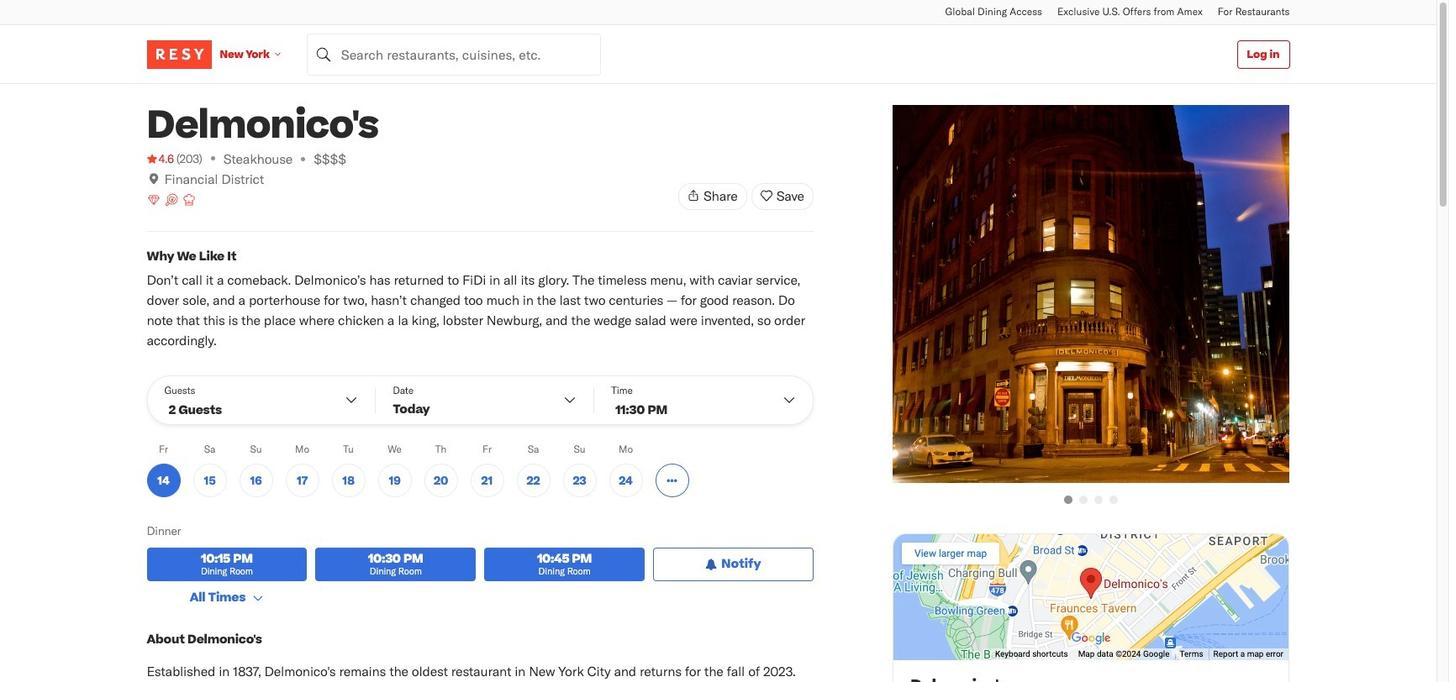 Task type: locate. For each thing, give the bounding box(es) containing it.
Search restaurants, cuisines, etc. text field
[[307, 33, 601, 75]]

4.6 out of 5 stars image
[[147, 150, 174, 167]]

None field
[[307, 33, 601, 75]]



Task type: vqa. For each thing, say whether or not it's contained in the screenshot.
4.9 OUT OF 5 STARS image at the top left of page
no



